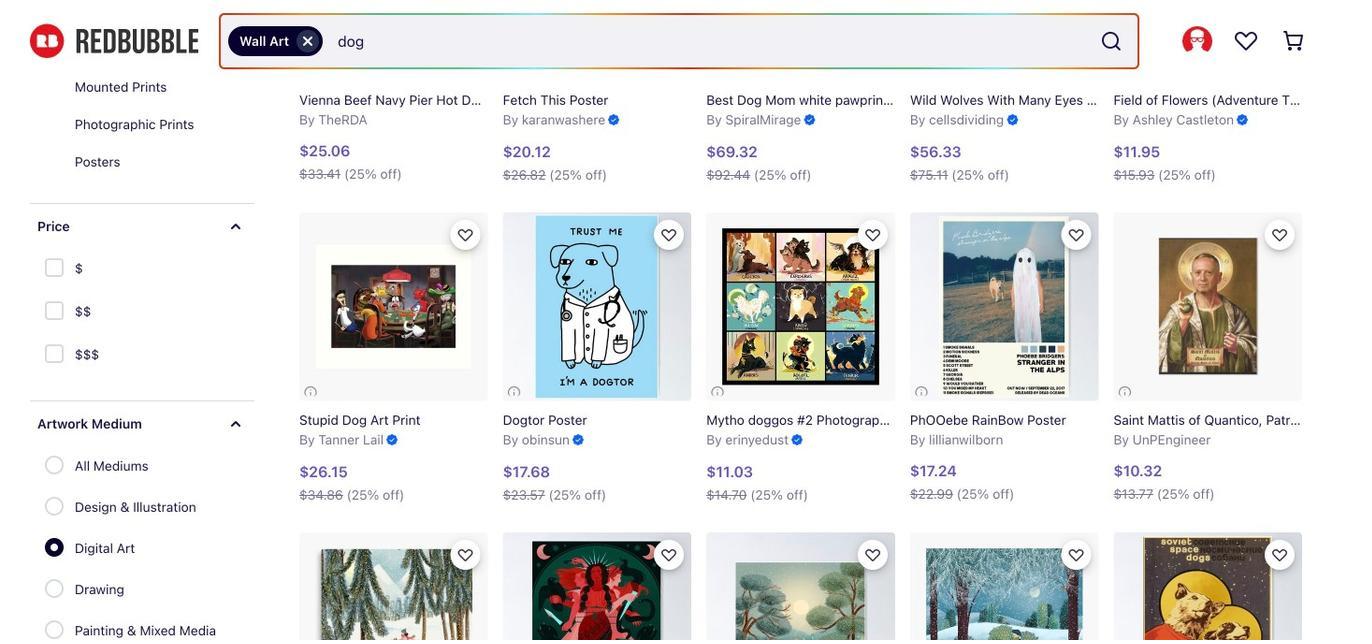 Task type: describe. For each thing, give the bounding box(es) containing it.
saint mattis of quantico, patron saint of chaos art board print image
[[1114, 212, 1303, 401]]

the extreme wreather on a foraging expedition  canvas print image
[[300, 532, 488, 640]]

Search term search field
[[323, 15, 1093, 67]]

phooebe rainbow poster image
[[911, 212, 1099, 401]]

winter walk poster image
[[707, 532, 896, 640]]



Task type: vqa. For each thing, say whether or not it's contained in the screenshot.
Hecate Poster image at the bottom of page
yes



Task type: locate. For each thing, give the bounding box(es) containing it.
hecate poster image
[[503, 532, 692, 640]]

None field
[[221, 15, 1138, 67]]

price group
[[43, 249, 99, 378]]

artwork medium option group
[[45, 446, 227, 640]]

None checkbox
[[45, 258, 67, 281], [45, 301, 67, 324], [45, 344, 67, 367], [45, 258, 67, 281], [45, 301, 67, 324], [45, 344, 67, 367]]

soviet space dogs poster image
[[1114, 532, 1303, 640]]

dog walk in the snow photographic print image
[[911, 532, 1099, 640]]

mytho doggos #2 photographic print image
[[707, 212, 896, 401]]

None radio
[[45, 538, 64, 557], [45, 579, 64, 598], [45, 621, 64, 639], [45, 538, 64, 557], [45, 579, 64, 598], [45, 621, 64, 639]]

dogtor poster image
[[503, 212, 692, 401]]

stupid dog art print image
[[300, 212, 488, 401]]

None radio
[[45, 456, 64, 475], [45, 497, 64, 516], [45, 456, 64, 475], [45, 497, 64, 516]]



